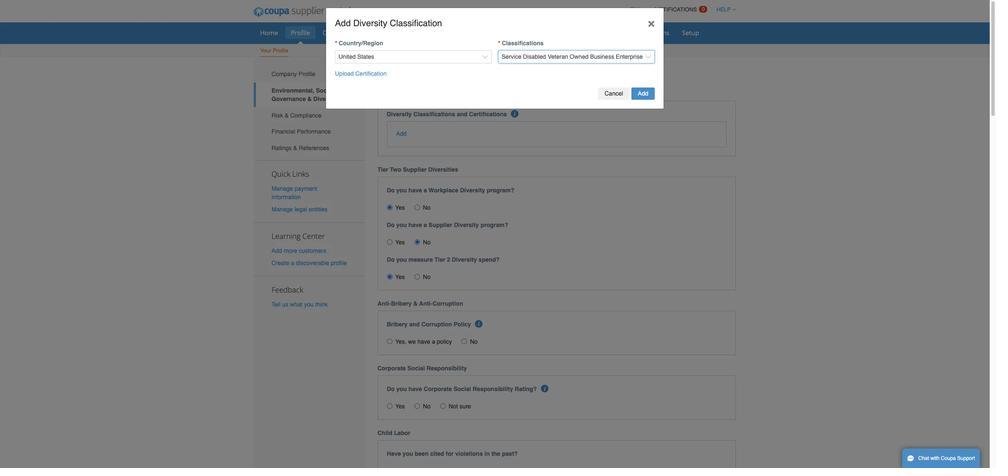 Task type: vqa. For each thing, say whether or not it's contained in the screenshot.
Admin
no



Task type: describe. For each thing, give the bounding box(es) containing it.
rating?
[[515, 386, 537, 393]]

have you been cited for violations in the past?
[[387, 451, 518, 458]]

chat with coupa support button
[[903, 449, 981, 468]]

0 vertical spatial corporate
[[378, 365, 406, 372]]

* for * country/region
[[335, 40, 337, 47]]

manage for manage payment information
[[272, 185, 293, 192]]

add-
[[645, 28, 659, 37]]

0 vertical spatial environmental,
[[378, 66, 457, 80]]

a for yes, we have a policy
[[432, 339, 435, 345]]

do you have corporate social responsibility rating?
[[387, 386, 537, 393]]

1 horizontal spatial environmental, social, governance & diversity
[[378, 66, 623, 80]]

no left not
[[423, 403, 431, 410]]

diversity inside 'link'
[[313, 96, 339, 102]]

social, inside environmental, social, governance & diversity 'link'
[[316, 87, 335, 94]]

add for "add" button to the left
[[396, 130, 407, 137]]

setup link
[[677, 26, 705, 39]]

environmental, social, governance & diversity inside 'link'
[[272, 87, 339, 102]]

cancel button
[[599, 88, 630, 100]]

compliance
[[290, 112, 322, 119]]

have for social
[[409, 386, 422, 393]]

financial performance
[[272, 128, 331, 135]]

create
[[272, 260, 289, 267]]

company
[[272, 71, 297, 78]]

home link
[[255, 26, 284, 39]]

1 vertical spatial and
[[409, 321, 420, 328]]

you for do you have a workplace diversity program?
[[397, 187, 407, 194]]

measure
[[409, 257, 433, 263]]

* classifications
[[498, 40, 544, 47]]

payment
[[295, 185, 317, 192]]

links
[[292, 169, 309, 179]]

add for add diversity classification
[[335, 18, 351, 28]]

do for do you have a workplace diversity program?
[[387, 187, 395, 194]]

ons
[[659, 28, 670, 37]]

child
[[378, 430, 392, 437]]

add more customers link
[[272, 248, 326, 254]]

& inside environmental, social, governance & diversity 'link'
[[308, 96, 312, 102]]

classification
[[390, 18, 442, 28]]

profile link
[[285, 26, 316, 39]]

2
[[447, 257, 450, 263]]

legal
[[295, 206, 307, 213]]

have
[[387, 451, 401, 458]]

orders
[[323, 28, 343, 37]]

add diversity classification
[[335, 18, 442, 28]]

a for do you have a workplace diversity program?
[[424, 187, 427, 194]]

* for * classifications
[[498, 40, 501, 47]]

× dialog
[[326, 7, 664, 109]]

your profile
[[260, 47, 288, 54]]

* country/region
[[335, 40, 383, 47]]

what
[[290, 301, 303, 308]]

tell
[[272, 301, 281, 308]]

0 horizontal spatial add button
[[396, 130, 407, 138]]

1 horizontal spatial corporate
[[424, 386, 452, 393]]

service/time sheets
[[356, 28, 415, 37]]

have for policy
[[418, 339, 430, 345]]

0 vertical spatial profile
[[291, 28, 310, 37]]

yes, we have a policy
[[395, 339, 452, 345]]

classifications for diversity
[[414, 111, 455, 117]]

quick
[[272, 169, 290, 179]]

learning center
[[272, 231, 325, 241]]

yes for do you measure tier 2 diversity spend?
[[395, 274, 405, 281]]

1 horizontal spatial supplier
[[429, 222, 452, 229]]

do for do you measure tier 2 diversity spend?
[[387, 257, 395, 263]]

upload
[[335, 70, 354, 77]]

create a discoverable profile link
[[272, 260, 347, 267]]

labor
[[394, 430, 411, 437]]

chat with coupa support
[[919, 456, 975, 462]]

your
[[260, 47, 271, 54]]

1 vertical spatial bribery
[[387, 321, 408, 328]]

0 horizontal spatial supplier
[[403, 166, 427, 173]]

environmental, social, governance & diversity link
[[254, 82, 365, 107]]

orders link
[[317, 26, 349, 39]]

learning
[[272, 231, 301, 241]]

1 horizontal spatial responsibility
[[473, 386, 513, 393]]

sure
[[460, 403, 471, 410]]

us
[[282, 301, 288, 308]]

bribery and corruption policy
[[387, 321, 471, 328]]

country/region
[[339, 40, 383, 47]]

× button
[[639, 8, 664, 37]]

corporate social responsibility
[[378, 365, 467, 372]]

not
[[449, 403, 458, 410]]

no for workplace
[[423, 204, 431, 211]]

you for do you have corporate social responsibility rating?
[[397, 386, 407, 393]]

financial performance link
[[254, 124, 365, 140]]

sheets
[[396, 28, 415, 37]]

not sure
[[449, 403, 471, 410]]

& inside ratings & references link
[[293, 145, 297, 151]]

customers
[[299, 248, 326, 254]]

company profile
[[272, 71, 315, 78]]

diversity inside × dialog
[[353, 18, 387, 28]]

profile
[[331, 260, 347, 267]]

two
[[390, 166, 401, 173]]

violations
[[455, 451, 483, 458]]

do for do you have corporate social responsibility rating?
[[387, 386, 395, 393]]

ratings & references link
[[254, 140, 365, 156]]

1 horizontal spatial social,
[[460, 66, 496, 80]]

your profile link
[[260, 46, 289, 57]]

for
[[446, 451, 454, 458]]

1 horizontal spatial governance
[[499, 66, 563, 80]]

governance inside environmental, social, governance & diversity
[[272, 96, 306, 102]]

with
[[931, 456, 940, 462]]

risk & compliance
[[272, 112, 322, 119]]

certifications
[[469, 111, 507, 117]]

no for 2
[[423, 274, 431, 281]]

create a discoverable profile
[[272, 260, 347, 267]]

manage legal entities
[[272, 206, 328, 213]]

performance
[[297, 128, 331, 135]]

think
[[315, 301, 328, 308]]

home
[[260, 28, 278, 37]]

1 anti- from the left
[[378, 301, 391, 307]]

been
[[415, 451, 429, 458]]



Task type: locate. For each thing, give the bounding box(es) containing it.
diversities
[[428, 166, 458, 173]]

feedback
[[272, 285, 303, 295]]

1 horizontal spatial additional information image
[[511, 110, 519, 117]]

environmental, down company profile
[[272, 87, 314, 94]]

additional information image right policy
[[475, 320, 483, 328]]

0 horizontal spatial tier
[[378, 166, 388, 173]]

1 vertical spatial program?
[[481, 222, 508, 229]]

0 vertical spatial environmental, social, governance & diversity
[[378, 66, 623, 80]]

0 vertical spatial social
[[408, 365, 425, 372]]

you
[[397, 187, 407, 194], [397, 222, 407, 229], [397, 257, 407, 263], [304, 301, 314, 308], [397, 386, 407, 393], [403, 451, 413, 458]]

social,
[[460, 66, 496, 80], [316, 87, 335, 94]]

additional information image for do you have corporate social responsibility rating?
[[541, 385, 549, 393]]

2 horizontal spatial additional information image
[[541, 385, 549, 393]]

child labor
[[378, 430, 411, 437]]

information
[[272, 194, 301, 200]]

0 vertical spatial social,
[[460, 66, 496, 80]]

0 horizontal spatial anti-
[[378, 301, 391, 307]]

*
[[335, 40, 337, 47], [498, 40, 501, 47]]

and left certifications
[[457, 111, 468, 117]]

references
[[299, 145, 329, 151]]

add button up two on the top of page
[[396, 130, 407, 138]]

manage inside "manage payment information"
[[272, 185, 293, 192]]

in
[[485, 451, 490, 458]]

have
[[409, 187, 422, 194], [409, 222, 422, 229], [418, 339, 430, 345], [409, 386, 422, 393]]

manage down information
[[272, 206, 293, 213]]

manage payment information
[[272, 185, 317, 200]]

no down policy
[[470, 339, 478, 345]]

tier left '2'
[[435, 257, 445, 263]]

0 horizontal spatial responsibility
[[427, 365, 467, 372]]

the
[[492, 451, 501, 458]]

1 vertical spatial profile
[[273, 47, 288, 54]]

supplier up do you measure tier 2 diversity spend?
[[429, 222, 452, 229]]

1 * from the left
[[335, 40, 337, 47]]

environmental,
[[378, 66, 457, 80], [272, 87, 314, 94]]

program?
[[487, 187, 515, 194], [481, 222, 508, 229]]

corporate
[[378, 365, 406, 372], [424, 386, 452, 393]]

0 horizontal spatial additional information image
[[475, 320, 483, 328]]

0 horizontal spatial governance
[[272, 96, 306, 102]]

upload certification button
[[335, 69, 387, 78]]

1 horizontal spatial classifications
[[502, 40, 544, 47]]

0 horizontal spatial and
[[409, 321, 420, 328]]

tell us what you think button
[[272, 301, 328, 309]]

1 vertical spatial supplier
[[429, 222, 452, 229]]

program? for do you have a workplace diversity program?
[[487, 187, 515, 194]]

None radio
[[387, 205, 392, 210], [415, 205, 420, 210], [415, 240, 420, 245], [387, 274, 392, 280], [415, 274, 420, 280], [387, 339, 392, 345], [415, 404, 420, 409], [440, 404, 446, 409], [387, 205, 392, 210], [415, 205, 420, 210], [415, 240, 420, 245], [387, 274, 392, 280], [415, 274, 420, 280], [387, 339, 392, 345], [415, 404, 420, 409], [440, 404, 446, 409]]

governance
[[499, 66, 563, 80], [272, 96, 306, 102]]

tier left two on the top of page
[[378, 166, 388, 173]]

have for workplace
[[409, 187, 422, 194]]

manage for manage legal entities
[[272, 206, 293, 213]]

cancel
[[605, 90, 623, 97]]

do you have a workplace diversity program?
[[387, 187, 515, 194]]

a for do you have a supplier diversity program?
[[424, 222, 427, 229]]

1 manage from the top
[[272, 185, 293, 192]]

0 horizontal spatial *
[[335, 40, 337, 47]]

1 horizontal spatial add button
[[632, 88, 655, 100]]

supplier
[[403, 166, 427, 173], [429, 222, 452, 229]]

0 vertical spatial additional information image
[[511, 110, 519, 117]]

classifications inside × dialog
[[502, 40, 544, 47]]

spend?
[[479, 257, 500, 263]]

profile down coupa supplier portal image
[[291, 28, 310, 37]]

upload certification
[[335, 70, 387, 77]]

manage up information
[[272, 185, 293, 192]]

no for supplier
[[423, 239, 431, 246]]

you for do you have a supplier diversity program?
[[397, 222, 407, 229]]

tier two supplier diversities
[[378, 166, 458, 173]]

0 horizontal spatial social
[[408, 365, 425, 372]]

1 vertical spatial social,
[[316, 87, 335, 94]]

profile
[[291, 28, 310, 37], [273, 47, 288, 54], [299, 71, 315, 78]]

manage
[[272, 185, 293, 192], [272, 206, 293, 213]]

4 do from the top
[[387, 386, 395, 393]]

None radio
[[387, 240, 392, 245], [462, 339, 467, 345], [387, 404, 392, 409], [387, 240, 392, 245], [462, 339, 467, 345], [387, 404, 392, 409]]

×
[[648, 16, 655, 29]]

tier
[[378, 166, 388, 173], [435, 257, 445, 263]]

2 yes from the top
[[395, 239, 405, 246]]

2 vertical spatial additional information image
[[541, 385, 549, 393]]

&
[[567, 66, 575, 80], [308, 96, 312, 102], [285, 112, 289, 119], [293, 145, 297, 151], [414, 301, 418, 307]]

3 yes from the top
[[395, 274, 405, 281]]

environmental, social, governance & diversity down * classifications
[[378, 66, 623, 80]]

social up 'not sure'
[[454, 386, 471, 393]]

1 vertical spatial manage
[[272, 206, 293, 213]]

0 vertical spatial governance
[[499, 66, 563, 80]]

1 horizontal spatial anti-
[[419, 301, 433, 307]]

1 vertical spatial social
[[454, 386, 471, 393]]

environmental, inside 'link'
[[272, 87, 314, 94]]

do for do you have a supplier diversity program?
[[387, 222, 395, 229]]

have right the we
[[418, 339, 430, 345]]

1 do from the top
[[387, 187, 395, 194]]

1 yes from the top
[[395, 204, 405, 211]]

manage legal entities link
[[272, 206, 328, 213]]

program? for do you have a supplier diversity program?
[[481, 222, 508, 229]]

0 vertical spatial bribery
[[391, 301, 412, 307]]

no down workplace
[[423, 204, 431, 211]]

0 vertical spatial responsibility
[[427, 365, 467, 372]]

a left policy
[[432, 339, 435, 345]]

ratings
[[272, 145, 292, 151]]

service/time
[[356, 28, 394, 37]]

add for right "add" button
[[638, 90, 649, 97]]

have down corporate social responsibility
[[409, 386, 422, 393]]

1 vertical spatial governance
[[272, 96, 306, 102]]

add-ons link
[[640, 26, 675, 39]]

a
[[424, 187, 427, 194], [424, 222, 427, 229], [291, 260, 294, 267], [432, 339, 435, 345]]

you inside button
[[304, 301, 314, 308]]

1 vertical spatial environmental,
[[272, 87, 314, 94]]

profile for your profile
[[273, 47, 288, 54]]

3 do from the top
[[387, 257, 395, 263]]

supplier right two on the top of page
[[403, 166, 427, 173]]

profile up environmental, social, governance & diversity 'link'
[[299, 71, 315, 78]]

yes for do you have a supplier diversity program?
[[395, 239, 405, 246]]

corporate up not
[[424, 386, 452, 393]]

additional information image for diversity classifications and certifications
[[511, 110, 519, 117]]

quick links
[[272, 169, 309, 179]]

we
[[408, 339, 416, 345]]

you for do you measure tier 2 diversity spend?
[[397, 257, 407, 263]]

coupa supplier portal image
[[248, 1, 357, 22]]

social down the we
[[408, 365, 425, 372]]

no
[[423, 204, 431, 211], [423, 239, 431, 246], [423, 274, 431, 281], [470, 339, 478, 345], [423, 403, 431, 410]]

add right cancel
[[638, 90, 649, 97]]

policy
[[437, 339, 452, 345]]

1 horizontal spatial and
[[457, 111, 468, 117]]

add button right cancel button
[[632, 88, 655, 100]]

add more customers
[[272, 248, 326, 254]]

1 horizontal spatial social
[[454, 386, 471, 393]]

workplace
[[429, 187, 459, 194]]

add up two on the top of page
[[396, 130, 407, 137]]

entities
[[309, 206, 328, 213]]

1 vertical spatial environmental, social, governance & diversity
[[272, 87, 339, 102]]

1 vertical spatial classifications
[[414, 111, 455, 117]]

have for supplier
[[409, 222, 422, 229]]

profile for company profile
[[299, 71, 315, 78]]

2 do from the top
[[387, 222, 395, 229]]

center
[[303, 231, 325, 241]]

1 vertical spatial additional information image
[[475, 320, 483, 328]]

0 vertical spatial manage
[[272, 185, 293, 192]]

0 vertical spatial add button
[[632, 88, 655, 100]]

environmental, down 'sheets'
[[378, 66, 457, 80]]

anti-bribery & anti-corruption
[[378, 301, 463, 307]]

discoverable
[[296, 260, 329, 267]]

yes for do you have a workplace diversity program?
[[395, 204, 405, 211]]

tell us what you think
[[272, 301, 328, 308]]

corporate down "yes,"
[[378, 365, 406, 372]]

service/time sheets link
[[351, 26, 421, 39]]

manage payment information link
[[272, 185, 317, 200]]

2 anti- from the left
[[419, 301, 433, 307]]

1 vertical spatial corporate
[[424, 386, 452, 393]]

0 vertical spatial program?
[[487, 187, 515, 194]]

0 vertical spatial and
[[457, 111, 468, 117]]

2 * from the left
[[498, 40, 501, 47]]

1 horizontal spatial tier
[[435, 257, 445, 263]]

0 horizontal spatial corporate
[[378, 365, 406, 372]]

and up the we
[[409, 321, 420, 328]]

yes,
[[395, 339, 407, 345]]

0 vertical spatial supplier
[[403, 166, 427, 173]]

coupa
[[941, 456, 956, 462]]

a left workplace
[[424, 187, 427, 194]]

1 horizontal spatial *
[[498, 40, 501, 47]]

cited
[[430, 451, 444, 458]]

0 horizontal spatial environmental, social, governance & diversity
[[272, 87, 339, 102]]

add up orders
[[335, 18, 351, 28]]

0 vertical spatial classifications
[[502, 40, 544, 47]]

0 horizontal spatial environmental,
[[272, 87, 314, 94]]

0 vertical spatial tier
[[378, 166, 388, 173]]

& inside risk & compliance link
[[285, 112, 289, 119]]

2 manage from the top
[[272, 206, 293, 213]]

governance down * classifications
[[499, 66, 563, 80]]

responsibility left rating?
[[473, 386, 513, 393]]

1 vertical spatial responsibility
[[473, 386, 513, 393]]

chat
[[919, 456, 929, 462]]

add button
[[632, 88, 655, 100], [396, 130, 407, 138]]

do you measure tier 2 diversity spend?
[[387, 257, 500, 263]]

a up measure
[[424, 222, 427, 229]]

add up create
[[272, 248, 282, 254]]

0 horizontal spatial classifications
[[414, 111, 455, 117]]

1 vertical spatial corruption
[[422, 321, 452, 328]]

financial
[[272, 128, 295, 135]]

0 vertical spatial corruption
[[433, 301, 463, 307]]

add-ons
[[645, 28, 670, 37]]

additional information image for bribery and corruption policy
[[475, 320, 483, 328]]

ratings & references
[[272, 145, 329, 151]]

2 vertical spatial profile
[[299, 71, 315, 78]]

classifications for *
[[502, 40, 544, 47]]

1 vertical spatial tier
[[435, 257, 445, 263]]

add for add more customers
[[272, 248, 282, 254]]

environmental, social, governance & diversity up compliance on the top of the page
[[272, 87, 339, 102]]

do you have a supplier diversity program?
[[387, 222, 508, 229]]

diversity
[[353, 18, 387, 28], [578, 66, 623, 80], [313, 96, 339, 102], [387, 111, 412, 117], [460, 187, 485, 194], [454, 222, 479, 229], [452, 257, 477, 263]]

1 vertical spatial add button
[[396, 130, 407, 138]]

profile right your
[[273, 47, 288, 54]]

have down tier two supplier diversities
[[409, 187, 422, 194]]

company profile link
[[254, 66, 365, 82]]

setup
[[682, 28, 699, 37]]

1 horizontal spatial environmental,
[[378, 66, 457, 80]]

add
[[335, 18, 351, 28], [638, 90, 649, 97], [396, 130, 407, 137], [272, 248, 282, 254]]

additional information image
[[511, 110, 519, 117], [475, 320, 483, 328], [541, 385, 549, 393]]

you for have you been cited for violations in the past?
[[403, 451, 413, 458]]

additional information image right certifications
[[511, 110, 519, 117]]

have up measure
[[409, 222, 422, 229]]

risk & compliance link
[[254, 107, 365, 124]]

governance up risk & compliance
[[272, 96, 306, 102]]

a right create
[[291, 260, 294, 267]]

0 horizontal spatial social,
[[316, 87, 335, 94]]

add inside button
[[638, 90, 649, 97]]

bribery up bribery and corruption policy
[[391, 301, 412, 307]]

responsibility up 'do you have corporate social responsibility rating?'
[[427, 365, 467, 372]]

no down measure
[[423, 274, 431, 281]]

no up measure
[[423, 239, 431, 246]]

bribery up "yes,"
[[387, 321, 408, 328]]

additional information image right rating?
[[541, 385, 549, 393]]

4 yes from the top
[[395, 403, 405, 410]]



